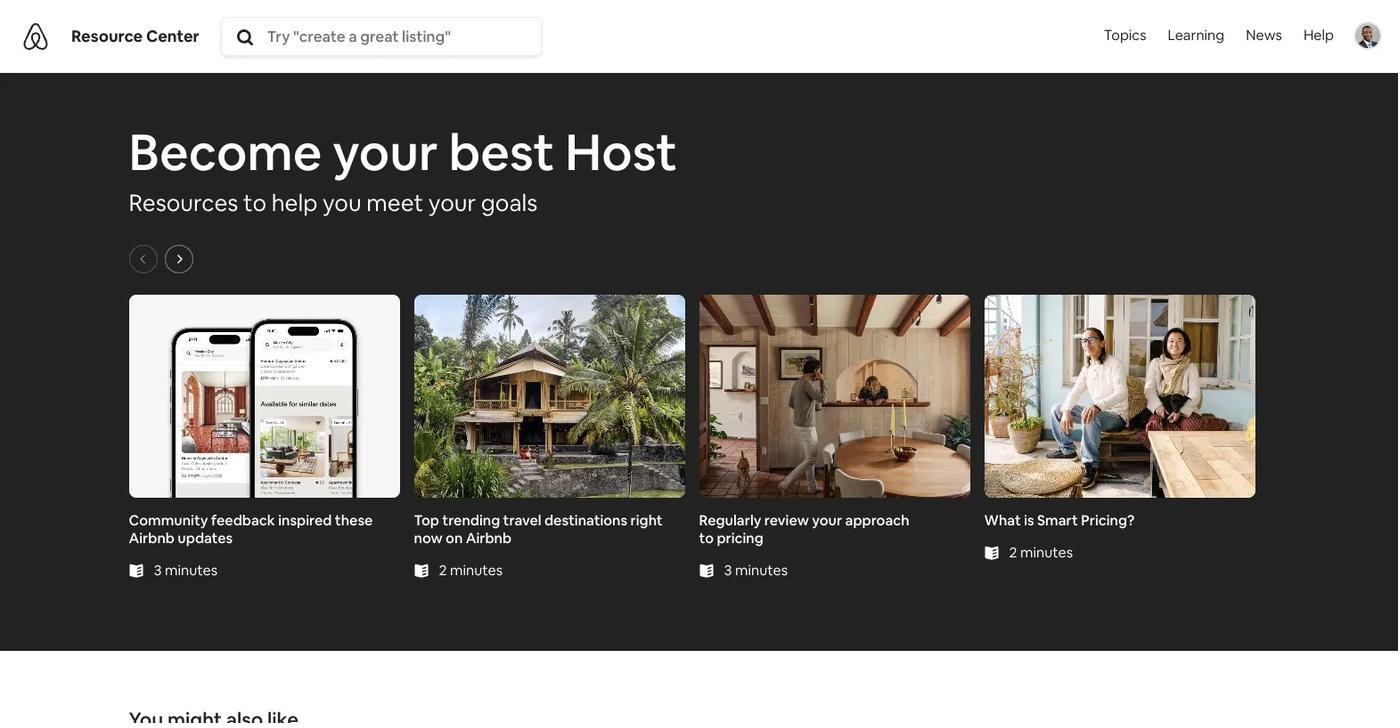 Task type: vqa. For each thing, say whether or not it's contained in the screenshot.
the left queen
no



Task type: locate. For each thing, give the bounding box(es) containing it.
2 minutes
[[1010, 544, 1074, 563], [439, 562, 503, 581]]

2 3 minutes from the left
[[724, 562, 788, 581]]

two people sit on a balcony bench just outside large open windows near potted trees, a table, and a spiral staircase. image
[[985, 295, 1256, 499], [985, 295, 1256, 499]]

a person holding a mug and a cell phone walks past a dining table toward a bright window as another person looks on. image
[[699, 295, 970, 499], [699, 295, 970, 499]]

minutes down on airbnb
[[450, 562, 503, 581]]

inspired
[[278, 512, 332, 531]]

help
[[272, 188, 318, 219]]

0 horizontal spatial 2 minutes
[[439, 562, 503, 581]]

minutes for feedback
[[165, 562, 218, 581]]

2 minutes for trending
[[439, 562, 503, 581]]

2 down what
[[1010, 544, 1018, 563]]

2
[[1010, 544, 1018, 563], [439, 562, 447, 581]]

now
[[414, 530, 443, 549]]

0 horizontal spatial 3
[[154, 562, 162, 581]]

2 minutes down is
[[1010, 544, 1074, 563]]

1 horizontal spatial 2
[[1010, 544, 1018, 563]]

travel
[[503, 512, 542, 531]]

1 horizontal spatial 3 minutes
[[724, 562, 788, 581]]

3 minutes for to pricing
[[724, 562, 788, 581]]

3 minutes down airbnb updates
[[154, 562, 218, 581]]

minutes down what is smart pricing?
[[1021, 544, 1074, 563]]

minutes down airbnb updates
[[165, 562, 218, 581]]

approach
[[846, 512, 910, 531]]

3 minutes down to pricing
[[724, 562, 788, 581]]

resource center
[[71, 26, 199, 46]]

resources
[[129, 188, 238, 219]]

1 horizontal spatial your
[[812, 512, 843, 531]]

three people sit on the front steps of a place listed on airbnb in bali facing large tropical trees and vegetation. image
[[414, 295, 685, 499], [414, 295, 685, 499]]

meet
[[367, 188, 424, 219]]

on airbnb
[[446, 530, 512, 549]]

top trending travel destinations right now on airbnb
[[414, 512, 663, 549]]

regularly review your approach to pricing
[[699, 512, 910, 549]]

your up meet
[[333, 120, 438, 185]]

0 horizontal spatial your
[[333, 120, 438, 185]]

resource center link
[[71, 26, 199, 46]]

3 down to pricing
[[724, 562, 732, 581]]

your right review
[[812, 512, 843, 531]]

top
[[414, 512, 439, 531]]

2 minutes down on airbnb
[[439, 562, 503, 581]]

topics
[[1104, 26, 1147, 45]]

3 for regularly review your approach to pricing
[[724, 562, 732, 581]]

1 3 minutes from the left
[[154, 562, 218, 581]]

1 vertical spatial your
[[812, 512, 843, 531]]

news
[[1246, 26, 1283, 45]]

help
[[1304, 26, 1335, 45]]

become
[[129, 120, 322, 185]]

regularly
[[699, 512, 762, 531]]

1 horizontal spatial 3
[[724, 562, 732, 581]]

0 horizontal spatial 2
[[439, 562, 447, 581]]

minutes for trending
[[450, 562, 503, 581]]

2 down the now on the bottom of the page
[[439, 562, 447, 581]]

feedback
[[211, 512, 275, 531]]

2 3 from the left
[[724, 562, 732, 581]]

to pricing
[[699, 530, 764, 549]]

1 horizontal spatial 2 minutes
[[1010, 544, 1074, 563]]

0 horizontal spatial 3 minutes
[[154, 562, 218, 581]]

community feedback inspired these airbnb updates
[[129, 512, 373, 549]]

minutes down to pricing
[[736, 562, 788, 581]]

news button
[[1236, 0, 1294, 71]]

is
[[1025, 512, 1035, 531]]

1 3 from the left
[[154, 562, 162, 581]]

your
[[333, 120, 438, 185], [812, 512, 843, 531]]

3
[[154, 562, 162, 581], [724, 562, 732, 581]]

side by side phone screens show listings available for the guest's original dates and for checking in a day earlier or later. image
[[129, 295, 400, 499], [129, 295, 400, 499]]

3 down airbnb updates
[[154, 562, 162, 581]]

your inside 'regularly review your approach to pricing'
[[812, 512, 843, 531]]

0 vertical spatial your
[[333, 120, 438, 185]]

minutes
[[1021, 544, 1074, 563], [165, 562, 218, 581], [450, 562, 503, 581], [736, 562, 788, 581]]

resource
[[71, 26, 143, 46]]

3 minutes
[[154, 562, 218, 581], [724, 562, 788, 581]]



Task type: describe. For each thing, give the bounding box(es) containing it.
your inside the become your best host resources to help you meet your goals
[[333, 120, 438, 185]]

airbnb updates
[[129, 530, 233, 549]]

review
[[765, 512, 809, 531]]

2 for top
[[439, 562, 447, 581]]

become your best host resources to help you meet your goals
[[129, 120, 678, 219]]

destinations
[[545, 512, 628, 531]]

you
[[323, 188, 362, 219]]

help link
[[1294, 0, 1345, 71]]

to
[[243, 188, 267, 219]]

what
[[985, 512, 1021, 531]]

2 minutes for is
[[1010, 544, 1074, 563]]

3 for community feedback inspired these airbnb updates
[[154, 562, 162, 581]]

2 for what
[[1010, 544, 1018, 563]]

learning button
[[1158, 0, 1236, 71]]

community
[[129, 512, 208, 531]]

Search text field
[[267, 26, 537, 46]]

your goals
[[429, 188, 538, 219]]

smart pricing?
[[1038, 512, 1135, 531]]

topics button
[[1101, 0, 1151, 75]]

minutes for is
[[1021, 544, 1074, 563]]

center
[[146, 26, 199, 46]]

3 minutes for airbnb updates
[[154, 562, 218, 581]]

ben's account image
[[1356, 24, 1381, 48]]

these
[[335, 512, 373, 531]]

right
[[631, 512, 663, 531]]

minutes for review
[[736, 562, 788, 581]]

best host
[[449, 120, 678, 185]]

learning
[[1168, 26, 1225, 45]]

what is smart pricing?
[[985, 512, 1135, 531]]

trending
[[443, 512, 500, 531]]



